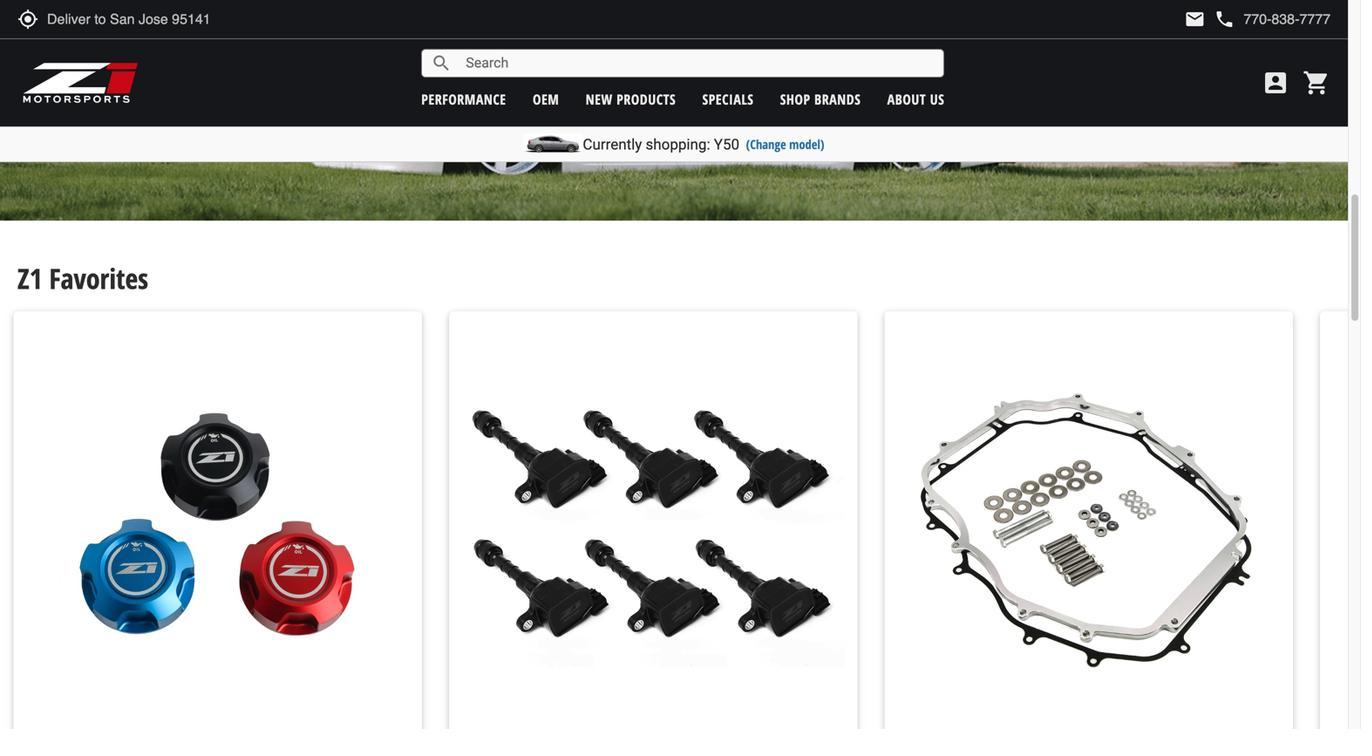 Task type: vqa. For each thing, say whether or not it's contained in the screenshot.
the phone
yes



Task type: locate. For each thing, give the bounding box(es) containing it.
new products
[[586, 90, 676, 109]]

z1 motorsports logo image
[[22, 61, 139, 105]]

Search search field
[[452, 50, 944, 77]]

new products link
[[586, 90, 676, 109]]

z1 favorites
[[17, 259, 148, 297]]

shopping:
[[646, 136, 711, 153]]

favorites
[[49, 259, 148, 297]]

performance
[[422, 90, 507, 109]]

mail phone
[[1185, 9, 1236, 30]]

shopping_cart
[[1303, 69, 1331, 97]]

about us link
[[888, 90, 945, 109]]

oem link
[[533, 90, 560, 109]]

z1
[[17, 259, 42, 297]]

y50
[[714, 136, 740, 153]]

account_box link
[[1258, 69, 1295, 97]]

model)
[[790, 136, 825, 153]]

specials
[[703, 90, 754, 109]]

shop brands link
[[781, 90, 861, 109]]

shop brands
[[781, 90, 861, 109]]

the big body m m35 / m45 upgrades, maintenance & more! image
[[0, 0, 1349, 221]]

my_location
[[17, 9, 38, 30]]



Task type: describe. For each thing, give the bounding box(es) containing it.
phone
[[1215, 9, 1236, 30]]

about
[[888, 90, 927, 109]]

mail
[[1185, 9, 1206, 30]]

about us
[[888, 90, 945, 109]]

shop
[[781, 90, 811, 109]]

brands
[[815, 90, 861, 109]]

mail link
[[1185, 9, 1206, 30]]

currently shopping: y50 (change model)
[[583, 136, 825, 153]]

phone link
[[1215, 9, 1331, 30]]

account_box
[[1262, 69, 1290, 97]]

products
[[617, 90, 676, 109]]

currently
[[583, 136, 642, 153]]

specials link
[[703, 90, 754, 109]]

shopping_cart link
[[1299, 69, 1331, 97]]

(change model) link
[[746, 136, 825, 153]]

new
[[586, 90, 613, 109]]

us
[[931, 90, 945, 109]]

(change
[[746, 136, 787, 153]]

search
[[431, 53, 452, 74]]

oem
[[533, 90, 560, 109]]

performance link
[[422, 90, 507, 109]]



